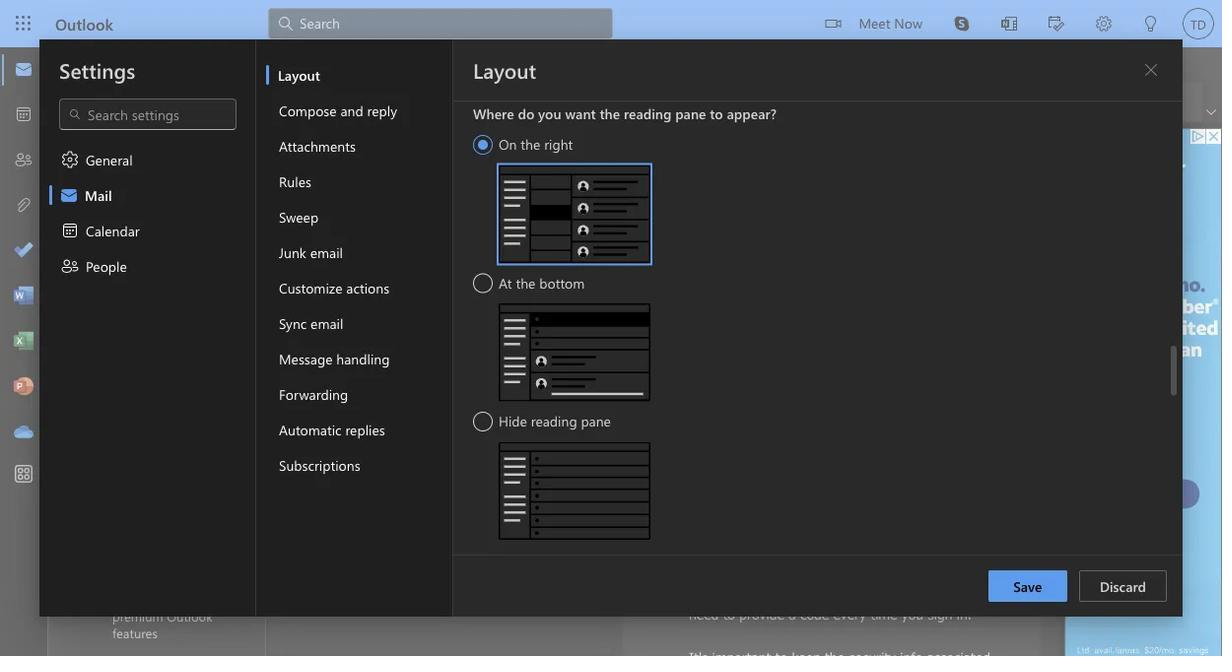Task type: locate. For each thing, give the bounding box(es) containing it.
microsoft inside recently, you verified the security info on the microsoft account
[[689, 556, 744, 573]]

 outlook mobile
[[144, 93, 262, 112]]

subscriptions button
[[266, 448, 452, 483]]

where do you want the reading pane to appear? option group
[[473, 100, 1145, 543]]

1 vertical spatial was
[[960, 556, 983, 573]]

email for sync email
[[311, 314, 343, 332]]

1 mon 10/2 from the top
[[519, 286, 570, 302]]

email inside junk email button
[[310, 243, 343, 261]]

email right junk
[[310, 243, 343, 261]]

0 horizontal spatial layout
[[278, 66, 320, 84]]

0 vertical spatial was
[[526, 364, 549, 382]]

mon 10/2
[[519, 286, 570, 302], [519, 366, 570, 381]]

microsoft account team down 5-
[[335, 265, 479, 283]]

a right used
[[770, 589, 778, 606]]

1 vertical spatial microsoft account team
[[335, 345, 479, 363]]

sync email
[[279, 314, 343, 332]]

0 vertical spatial mon 10/2
[[519, 286, 570, 302]]

2 10/2 from the top
[[546, 366, 570, 381]]

team up microsoft account security info was added
[[449, 345, 479, 363]]

where
[[473, 104, 514, 123]]

message
[[279, 349, 333, 368]]

1 horizontal spatial was
[[960, 556, 983, 573]]

you
[[538, 104, 562, 123], [748, 539, 770, 556], [968, 573, 990, 589], [902, 606, 924, 623]]

9/28
[[546, 482, 570, 498]]

code left "only"
[[833, 589, 862, 606]]

2 microsoft account team from the top
[[335, 345, 479, 363]]

1 team from the top
[[449, 265, 479, 283]]

help
[[240, 53, 269, 71], [94, 93, 122, 111]]

handling
[[336, 349, 390, 368]]

reading right hide
[[531, 413, 577, 431]]

0 horizontal spatial a
[[770, 589, 778, 606]]

application
[[0, 0, 1222, 656]]

automatic replies
[[279, 420, 385, 439]]

you inside recently, you verified the security info on the microsoft account
[[748, 539, 770, 556]]

junk email button
[[266, 235, 452, 270]]

reading right want
[[624, 104, 672, 123]]

star
[[436, 205, 460, 223]]

layout
[[473, 56, 536, 84], [278, 66, 320, 84]]

layout up where
[[473, 56, 536, 84]]

select a conversation checkbox up forwarding on the left bottom of page
[[296, 349, 335, 380]]

1 horizontal spatial layout
[[473, 56, 536, 84]]

0 vertical spatial email
[[310, 243, 343, 261]]

select a conversation image
[[302, 275, 321, 295]]

1 vertical spatial reading
[[531, 413, 577, 431]]

1 mon from the top
[[519, 286, 543, 302]]

1 vertical spatial microsoft account security info verification
[[335, 284, 593, 303]]

0 vertical spatial team
[[449, 265, 479, 283]]

email inside sync email button
[[311, 314, 343, 332]]

outlook team
[[335, 461, 420, 479]]

outlook up  button
[[55, 13, 113, 34]]

you right the do
[[538, 104, 562, 123]]

1 10/2 from the top
[[546, 286, 570, 302]]

microsoft account security info verification up microsoft account security info was added
[[335, 284, 593, 303]]

2 vertical spatial to
[[723, 606, 735, 623]]

people image
[[14, 151, 34, 171]]

1 vertical spatial help
[[94, 93, 122, 111]]

more apps image
[[14, 465, 34, 485]]

layout up the compose
[[278, 66, 320, 84]]

only
[[871, 573, 896, 589]]

to left appear?
[[710, 104, 723, 123]]

word image
[[14, 287, 34, 307]]


[[116, 260, 136, 280]]

email message element
[[623, 181, 1041, 656]]

0 horizontal spatial help
[[94, 93, 122, 111]]

1 horizontal spatial reading
[[624, 104, 672, 123]]

microsoft account team image
[[636, 271, 675, 311]]

to
[[710, 104, 723, 123], [396, 481, 408, 499], [723, 606, 735, 623]]

2 select a conversation checkbox from the top
[[296, 349, 335, 380]]

0 vertical spatial microsoft account team
[[335, 265, 479, 283]]

help right the  at left
[[94, 93, 122, 111]]

premium
[[112, 608, 163, 625]]

0 vertical spatial mon
[[519, 286, 543, 302]]

select a conversation checkbox down the junk email
[[296, 269, 335, 301]]

1 vertical spatial verification
[[526, 284, 593, 303]]

now
[[894, 13, 923, 32]]

code down check
[[800, 606, 829, 623]]

microsoft account team down sync email button
[[335, 345, 479, 363]]

hide
[[499, 413, 527, 431]]

10/2 up hide reading pane
[[546, 366, 570, 381]]

discard
[[1100, 577, 1146, 595]]

on the right
[[499, 136, 573, 154]]

1 vertical spatial pane
[[581, 413, 611, 431]]

in.
[[957, 606, 972, 623]]

0 vertical spatial select a conversation checkbox
[[296, 269, 335, 301]]

thu 9/28
[[523, 482, 570, 498]]

microsoft account team
[[335, 265, 479, 283], [335, 345, 479, 363]]

compose
[[279, 101, 337, 119]]

tab list
[[98, 47, 284, 78]]

microsoft account security info verification inside message list list box
[[335, 284, 593, 303]]

team
[[449, 265, 479, 283], [449, 345, 479, 363]]


[[1143, 62, 1159, 78]]

pane
[[676, 104, 706, 123], [581, 413, 611, 431]]

was right this
[[960, 556, 983, 573]]

to inside message list list box
[[396, 481, 408, 499]]

1 vertical spatial email
[[311, 314, 343, 332]]

tab list containing home
[[98, 47, 284, 78]]


[[60, 221, 80, 241]]

pane down added
[[581, 413, 611, 431]]

document
[[0, 0, 1222, 656]]

microsoft
[[635, 142, 703, 163], [335, 265, 393, 283], [335, 284, 393, 303], [335, 345, 393, 363], [335, 364, 393, 382], [689, 556, 744, 573]]

outlook right the premium
[[167, 608, 213, 625]]

. this was a periodic security check which only happens if you haven't used a security code recently. you won't need to provide a code every time you sign in.
[[689, 556, 995, 623]]

1 horizontal spatial pane
[[676, 104, 706, 123]]

mon for verification
[[519, 286, 543, 302]]

0 horizontal spatial microsoft account security info verification
[[335, 284, 593, 303]]

0 vertical spatial to
[[710, 104, 723, 123]]

0 vertical spatial reading
[[624, 104, 672, 123]]

message list list box
[[268, 175, 717, 656]]

at
[[499, 274, 512, 292]]

mon 10/2 for was
[[519, 366, 570, 381]]

2 mon from the top
[[519, 366, 543, 381]]

microsoft account security info verification down appear?
[[635, 142, 941, 163]]

settings heading
[[59, 56, 135, 84]]

mon 10/2 for verification
[[519, 286, 570, 302]]

 button
[[1136, 54, 1167, 86]]

left-rail-appbar navigation
[[4, 47, 43, 455]]

dialog containing settings
[[0, 0, 1222, 656]]

sync email button
[[266, 306, 452, 341]]

you right if
[[968, 573, 990, 589]]

outlook inside premium outlook features
[[167, 608, 213, 625]]

you left verified
[[748, 539, 770, 556]]

team left at
[[449, 265, 479, 283]]

0 horizontal spatial reading
[[531, 413, 577, 431]]

1 vertical spatial mon 10/2
[[519, 366, 570, 381]]

help group
[[60, 83, 274, 118]]

settings
[[59, 56, 135, 84]]

to right need
[[723, 606, 735, 623]]

 button
[[81, 132, 114, 169]]

10/2 right at
[[546, 286, 570, 302]]

help inside " help"
[[94, 93, 122, 111]]

1 horizontal spatial code
[[833, 589, 862, 606]]

1 microsoft account team from the top
[[335, 265, 479, 283]]


[[60, 256, 80, 276]]

2 mon 10/2 from the top
[[519, 366, 570, 381]]

outlook inside message list list box
[[335, 461, 384, 479]]

Select a conversation checkbox
[[296, 269, 335, 301], [296, 349, 335, 380]]

attachments button
[[266, 128, 452, 164]]

0 vertical spatial pane
[[676, 104, 706, 123]]

0 vertical spatial microsoft account security info verification
[[635, 142, 941, 163]]

info inside recently, you verified the security info on the microsoft account
[[898, 539, 921, 556]]

mon right at
[[519, 286, 543, 302]]

compose and reply
[[279, 101, 397, 119]]

mon left added
[[519, 366, 543, 381]]

discard button
[[1079, 571, 1167, 602]]

2 team from the top
[[449, 345, 479, 363]]

bottom
[[539, 274, 585, 292]]

team
[[388, 461, 420, 479]]

layout tab panel
[[453, 39, 1183, 656]]

tree
[[71, 448, 230, 656]]

1 vertical spatial select a conversation checkbox
[[296, 349, 335, 380]]

right
[[544, 136, 573, 154]]

forwarding
[[279, 385, 348, 403]]

0 horizontal spatial verification
[[526, 284, 593, 303]]

0 horizontal spatial was
[[526, 364, 549, 382]]

0 vertical spatial 10/2
[[546, 286, 570, 302]]

contractsafe. 5-star rated. - contract management software
[[335, 205, 717, 223]]

outlook right  at top
[[167, 93, 217, 111]]

1 vertical spatial team
[[449, 345, 479, 363]]

outlook
[[55, 13, 113, 34], [167, 93, 217, 111], [335, 461, 384, 479], [167, 608, 213, 625]]

mobile
[[221, 93, 262, 111]]


[[68, 55, 88, 75]]

a right provide
[[789, 606, 796, 623]]

calendar image
[[14, 105, 34, 125]]

general
[[86, 150, 133, 169]]

used
[[737, 589, 766, 606]]

1 vertical spatial to
[[396, 481, 408, 499]]

a right if
[[987, 556, 995, 573]]

verification
[[861, 142, 941, 163], [526, 284, 593, 303]]

1 horizontal spatial a
[[789, 606, 796, 623]]

you
[[922, 589, 944, 606]]

new
[[443, 481, 468, 499]]

was left added
[[526, 364, 549, 382]]

outlook up welcome
[[335, 461, 384, 479]]

1 vertical spatial mon
[[519, 366, 543, 381]]

microsoft account team for microsoft account security info verification
[[335, 265, 479, 283]]

mon 10/2 up hide reading pane
[[519, 366, 570, 381]]

pane left appear?
[[676, 104, 706, 123]]

-
[[508, 205, 513, 223]]

dialog
[[0, 0, 1222, 656]]

mon 10/2 right at
[[519, 286, 570, 302]]

1 vertical spatial 10/2
[[546, 366, 570, 381]]

appear?
[[727, 104, 777, 123]]

0 vertical spatial help
[[240, 53, 269, 71]]

email right sync
[[311, 314, 343, 332]]

to inside . this was a periodic security check which only happens if you haven't used a security code recently. you won't need to provide a code every time you sign in.
[[723, 606, 735, 623]]

favorites
[[118, 140, 182, 161]]

verification inside message list list box
[[526, 284, 593, 303]]

to down team
[[396, 481, 408, 499]]

the
[[600, 104, 620, 123], [521, 136, 540, 154], [516, 274, 536, 292], [823, 539, 843, 556], [945, 539, 964, 556]]

software
[[662, 205, 717, 223]]

do
[[518, 104, 535, 123]]

sweep button
[[266, 199, 452, 235]]

0 vertical spatial verification
[[861, 142, 941, 163]]

help up mobile
[[240, 53, 269, 71]]

1 horizontal spatial help
[[240, 53, 269, 71]]



Task type: describe. For each thing, give the bounding box(es) containing it.
customize actions button
[[266, 270, 452, 306]]

favorites tree
[[71, 124, 230, 408]]

1 horizontal spatial verification
[[861, 142, 941, 163]]

haven't
[[689, 589, 733, 606]]

message handling
[[279, 349, 390, 368]]

was inside . this was a periodic security check which only happens if you haven't used a security code recently. you won't need to provide a code every time you sign in.
[[960, 556, 983, 573]]

sweep
[[279, 207, 319, 226]]

want
[[565, 104, 596, 123]]

powerpoint image
[[14, 378, 34, 397]]

attachments
[[279, 137, 356, 155]]

0 horizontal spatial code
[[800, 606, 829, 623]]

this
[[930, 556, 955, 573]]

automatic
[[279, 420, 342, 439]]

favorites tree item
[[71, 132, 230, 172]]

hide reading pane
[[499, 413, 611, 431]]

rated.
[[464, 205, 504, 223]]

 calendar
[[60, 221, 140, 241]]

contractsafe.
[[335, 205, 419, 223]]

welcome to your new outlook.com account
[[335, 481, 603, 499]]

files image
[[14, 196, 34, 216]]

calendar
[[86, 221, 140, 240]]

sync
[[279, 314, 307, 332]]

1 horizontal spatial microsoft account security info verification
[[635, 142, 941, 163]]

layout button
[[266, 57, 452, 93]]

was inside message list list box
[[526, 364, 549, 382]]

mail image
[[14, 60, 34, 80]]

c
[[307, 195, 315, 213]]

on
[[499, 136, 517, 154]]

layout inside tab panel
[[473, 56, 536, 84]]

forwarding button
[[266, 377, 452, 412]]

outlook.com
[[472, 481, 551, 499]]

team for verification
[[449, 265, 479, 283]]

junk
[[279, 243, 306, 261]]

outlook team image
[[296, 465, 327, 497]]

added
[[553, 364, 592, 382]]

customize
[[279, 278, 343, 297]]

automatic replies button
[[266, 412, 452, 448]]

your
[[412, 481, 439, 499]]

features
[[112, 625, 158, 642]]

microsoft account security info was added
[[335, 364, 592, 382]]

 help
[[70, 93, 122, 112]]

junk email
[[279, 243, 343, 261]]

customize actions
[[279, 278, 389, 297]]

to do image
[[14, 242, 34, 261]]

people
[[86, 257, 127, 275]]

which
[[831, 573, 866, 589]]

security inside recently, you verified the security info on the microsoft account
[[847, 539, 894, 556]]

every
[[833, 606, 867, 623]]

contractsafe image
[[295, 188, 327, 220]]

mon for was
[[519, 366, 543, 381]]

10/2 for was
[[546, 366, 570, 381]]


[[59, 185, 79, 205]]

ad
[[527, 187, 539, 201]]


[[825, 16, 841, 32]]

message list section
[[268, 126, 717, 656]]

outlook link
[[55, 0, 113, 47]]

 button
[[58, 48, 98, 82]]

actions
[[346, 278, 389, 297]]

recently.
[[866, 589, 918, 606]]

microsoft account team image
[[296, 349, 327, 380]]

onedrive image
[[14, 423, 34, 443]]

mail
[[85, 186, 112, 204]]


[[91, 142, 106, 158]]

settings tab list
[[39, 39, 256, 617]]

recently, you verified the security info on the microsoft account
[[689, 539, 964, 573]]

team for was
[[449, 345, 479, 363]]

microsoft account team for microsoft account security info was added
[[335, 345, 479, 363]]

meet
[[859, 13, 890, 32]]


[[576, 144, 595, 164]]

help button
[[225, 47, 284, 78]]

welcome
[[335, 481, 392, 499]]

and
[[341, 101, 363, 119]]

need
[[689, 606, 719, 623]]

10/2 for verification
[[546, 286, 570, 302]]

email for junk email
[[310, 243, 343, 261]]

you inside option group
[[538, 104, 562, 123]]

home button
[[98, 47, 165, 78]]

thu
[[523, 482, 543, 498]]


[[60, 150, 80, 170]]

layout heading
[[473, 56, 536, 84]]

rules
[[279, 172, 311, 190]]

to inside option group
[[710, 104, 723, 123]]

inbox
[[337, 141, 377, 162]]

save
[[1014, 577, 1042, 595]]

at the bottom
[[499, 274, 585, 292]]

subscriptions
[[279, 456, 360, 474]]

contract
[[517, 205, 571, 223]]

happens
[[900, 573, 952, 589]]

0 horizontal spatial pane
[[581, 413, 611, 431]]

message handling button
[[266, 341, 452, 377]]

2 horizontal spatial a
[[987, 556, 995, 573]]

verified
[[774, 539, 819, 556]]

recently,
[[689, 539, 744, 556]]

Search settings search field
[[82, 104, 216, 124]]

application containing settings
[[0, 0, 1222, 656]]

ot
[[303, 472, 320, 490]]

account inside recently, you verified the security info on the microsoft account
[[749, 556, 796, 573]]

excel image
[[14, 332, 34, 352]]

5-
[[423, 205, 436, 223]]

Select a conversation checkbox
[[296, 465, 335, 497]]

compose and reply button
[[266, 93, 452, 128]]


[[116, 221, 136, 241]]

document containing settings
[[0, 0, 1222, 656]]

 button
[[542, 139, 570, 167]]


[[644, 208, 663, 228]]


[[547, 145, 565, 163]]

you left sign
[[902, 606, 924, 623]]


[[70, 93, 90, 112]]

outlook banner
[[0, 0, 1222, 47]]

select a conversation checkbox containing mt
[[296, 349, 335, 380]]

layout inside button
[[278, 66, 320, 84]]

check
[[792, 573, 827, 589]]

meet now
[[859, 13, 923, 32]]

replies
[[345, 420, 385, 439]]

help inside help button
[[240, 53, 269, 71]]

outlook inside banner
[[55, 13, 113, 34]]

management
[[574, 205, 658, 223]]

reply
[[367, 101, 397, 119]]

outlook inside  outlook mobile
[[167, 93, 217, 111]]

1 select a conversation checkbox from the top
[[296, 269, 335, 301]]


[[68, 107, 82, 121]]

sign
[[928, 606, 953, 623]]



Task type: vqa. For each thing, say whether or not it's contained in the screenshot.
account inside the the Recently, you verified the security info on the Microsoft account
yes



